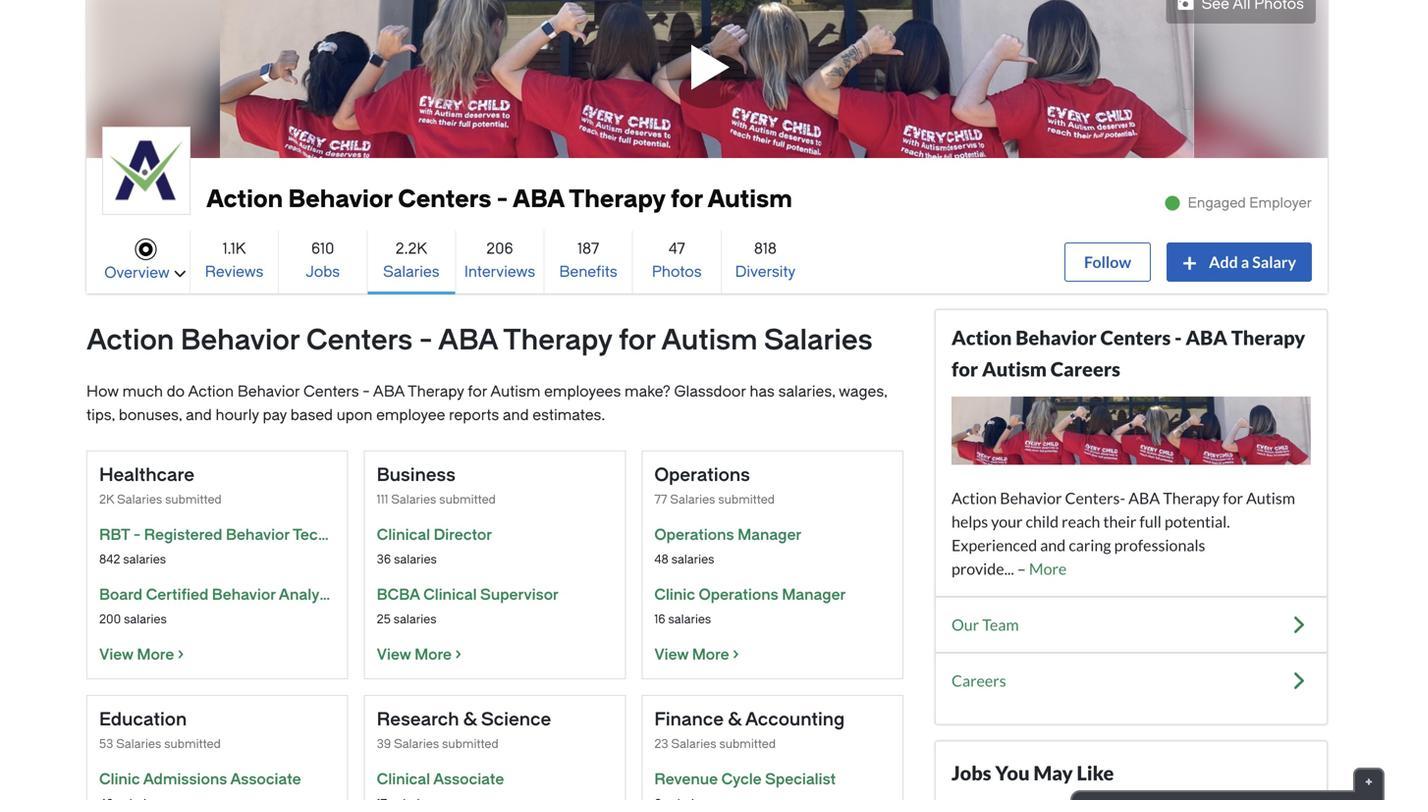 Task type: vqa. For each thing, say whether or not it's contained in the screenshot.
top on
no



Task type: describe. For each thing, give the bounding box(es) containing it.
salaries inside bcba clinical supervisor 25 salaries
[[394, 613, 437, 627]]

employer
[[1250, 195, 1312, 211]]

overview
[[104, 264, 170, 282]]

registered
[[144, 526, 222, 544]]

bcba
[[377, 586, 420, 604]]

behavior inside action behavior centers - aba therapy for autism careers
[[1016, 326, 1097, 350]]

bonuses,
[[119, 407, 182, 424]]

clinical inside bcba clinical supervisor 25 salaries
[[423, 586, 477, 604]]

> for operations
[[733, 646, 739, 664]]

48
[[654, 553, 669, 567]]

follow
[[1084, 252, 1131, 272]]

0 horizontal spatial careers
[[952, 671, 1006, 691]]

behavior inside board certified behavior analyst (bcba) 200 salaries
[[212, 586, 276, 604]]

view more > for business
[[377, 646, 462, 664]]

- for action behavior centers - aba therapy for autism
[[497, 186, 508, 213]]

add
[[1209, 252, 1238, 272]]

hourly
[[216, 407, 259, 424]]

therapy for action behavior centers - aba therapy for autism
[[569, 186, 666, 213]]

187
[[578, 240, 599, 258]]

therapy for action behavior centers - aba therapy for autism salaries
[[503, 324, 612, 357]]

much
[[122, 383, 163, 401]]

potential.
[[1165, 512, 1230, 531]]

helps
[[952, 512, 988, 531]]

add a salary link
[[1167, 243, 1312, 282]]

centers for action behavior centers - aba therapy for autism
[[398, 186, 492, 213]]

autism for action behavior centers - aba therapy for autism
[[708, 186, 792, 213]]

& for science
[[463, 710, 477, 730]]

action for action behavior centers - aba therapy for autism careers
[[952, 326, 1012, 350]]

revenue cycle specialist
[[654, 771, 836, 789]]

aba for action behavior centers - aba therapy for autism salaries
[[438, 324, 498, 357]]

may
[[1034, 762, 1073, 785]]

clinic operations manager link
[[654, 583, 891, 607]]

610 jobs
[[306, 240, 340, 281]]

salaries inside operations manager 48 salaries
[[672, 553, 714, 567]]

estimates.
[[533, 407, 605, 424]]

for for action behavior centers - aba therapy for autism careers
[[952, 358, 978, 381]]

our
[[952, 615, 979, 635]]

2.2k salaries
[[383, 240, 440, 281]]

- inside rbt - registered behavior technician 842 salaries
[[133, 526, 141, 544]]

tips,
[[86, 407, 115, 424]]

director
[[434, 526, 492, 544]]

1 vertical spatial cover image for action behavior centers - aba therapy for autism image
[[952, 397, 1311, 465]]

certified
[[146, 586, 208, 604]]

clinic admissions associate
[[99, 771, 301, 789]]

> for healthcare
[[178, 646, 184, 664]]

wages,
[[839, 383, 888, 401]]

more for business
[[415, 646, 452, 664]]

interviews
[[464, 263, 535, 281]]

centers for action behavior centers - aba therapy for autism salaries
[[306, 324, 413, 357]]

engaged employer
[[1188, 195, 1312, 211]]

818 diversity
[[735, 240, 796, 281]]

submitted inside research & science 39 salaries submitted
[[442, 738, 499, 751]]

engaged
[[1188, 195, 1246, 211]]

centers for action behavior centers - aba therapy for autism careers
[[1101, 326, 1171, 350]]

child
[[1026, 512, 1059, 531]]

diversity
[[735, 263, 796, 281]]

autism for action behavior centers - aba therapy for autism salaries
[[661, 324, 758, 357]]

view more > for operations
[[654, 646, 739, 664]]

therapy inside how much do action behavior centers - aba therapy for autism employees make? glassdoor has salaries, wages, tips, bonuses, and hourly pay based upon employee reports and estimates.
[[408, 383, 464, 401]]

operations 77 salaries submitted
[[654, 465, 775, 507]]

818
[[754, 240, 777, 258]]

salaries inside 'clinical director 36 salaries'
[[394, 553, 437, 567]]

behavior down reviews
[[181, 324, 300, 357]]

employee
[[376, 407, 445, 424]]

610
[[311, 240, 334, 258]]

& for accounting
[[728, 710, 742, 730]]

therapy inside action behavior centers- aba therapy for autism helps your child reach their full potential. experienced and caring professionals provide...
[[1163, 489, 1220, 508]]

action for action behavior centers- aba therapy for autism helps your child reach their full potential. experienced and caring professionals provide...
[[952, 489, 997, 508]]

bcba clinical supervisor link
[[377, 583, 613, 607]]

pay
[[263, 407, 287, 424]]

77
[[654, 493, 667, 507]]

do
[[167, 383, 185, 401]]

associate inside 'link'
[[230, 771, 301, 789]]

therapy for action behavior centers - aba therapy for autism careers
[[1231, 326, 1306, 350]]

action inside how much do action behavior centers - aba therapy for autism employees make? glassdoor has salaries, wages, tips, bonuses, and hourly pay based upon employee reports and estimates.
[[188, 383, 234, 401]]

autism for action behavior centers - aba therapy for autism careers
[[982, 358, 1047, 381]]

47
[[669, 240, 685, 258]]

aba for action behavior centers - aba therapy for autism careers
[[1186, 326, 1228, 350]]

operations for 77
[[654, 465, 750, 486]]

employees
[[544, 383, 621, 401]]

operations for manager
[[654, 526, 734, 544]]

board certified behavior analyst (bcba) 200 salaries
[[99, 586, 388, 627]]

glassdoor
[[674, 383, 746, 401]]

salaries inside operations 77 salaries submitted
[[670, 493, 715, 507]]

for for action behavior centers - aba therapy for autism
[[671, 186, 703, 213]]

reach
[[1062, 512, 1100, 531]]

your
[[991, 512, 1023, 531]]

1 horizontal spatial jobs
[[952, 762, 992, 785]]

upon
[[337, 407, 373, 424]]

action behavior centers- aba therapy for autism helps your child reach their full potential. experienced and caring professionals provide...
[[952, 489, 1295, 579]]

how
[[86, 383, 119, 401]]

view for healthcare
[[99, 646, 133, 664]]

our team
[[952, 615, 1019, 635]]

healthcare 2k salaries submitted
[[99, 465, 222, 507]]

operations manager link
[[654, 523, 891, 547]]

like
[[1077, 762, 1114, 785]]

842
[[99, 553, 120, 567]]

behavior inside how much do action behavior centers - aba therapy for autism employees make? glassdoor has salaries, wages, tips, bonuses, and hourly pay based upon employee reports and estimates.
[[238, 383, 300, 401]]

salaries inside board certified behavior analyst (bcba) 200 salaries
[[124, 613, 167, 627]]

supervisor
[[480, 586, 559, 604]]

submitted for education
[[164, 738, 221, 751]]

submitted for healthcare
[[165, 493, 222, 507]]

2k
[[99, 493, 114, 507]]

1.1k
[[223, 240, 246, 258]]

action for action behavior centers - aba therapy for autism salaries
[[86, 324, 174, 357]]

clinical director 36 salaries
[[377, 526, 492, 567]]

rbt
[[99, 526, 130, 544]]

–
[[1017, 559, 1026, 579]]

submitted inside finance & accounting 23 salaries submitted
[[719, 738, 776, 751]]

action for action behavior centers - aba therapy for autism
[[206, 186, 283, 213]]

aba inside action behavior centers- aba therapy for autism helps your child reach their full potential. experienced and caring professionals provide...
[[1129, 489, 1160, 508]]

25
[[377, 613, 391, 627]]

careers link
[[936, 654, 1327, 709]]

cycle
[[722, 771, 762, 789]]

view more > for healthcare
[[99, 646, 184, 664]]

full
[[1140, 512, 1162, 531]]

1.1k reviews
[[205, 240, 264, 281]]

rbt - registered behavior technician 842 salaries
[[99, 526, 371, 567]]

manager inside operations manager 48 salaries
[[738, 526, 802, 544]]

0 horizontal spatial and
[[186, 407, 212, 424]]

view for business
[[377, 646, 411, 664]]

analyst
[[279, 586, 333, 604]]

a
[[1241, 252, 1249, 272]]



Task type: locate. For each thing, give the bounding box(es) containing it.
centers inside how much do action behavior centers - aba therapy for autism employees make? glassdoor has salaries, wages, tips, bonuses, and hourly pay based upon employee reports and estimates.
[[304, 383, 359, 401]]

operations inside clinic operations manager 16 salaries
[[699, 586, 779, 604]]

action behavior centers - aba therapy for autism
[[206, 186, 792, 213]]

3 view more > from the left
[[654, 646, 739, 664]]

experienced
[[952, 536, 1037, 555]]

provide...
[[952, 559, 1014, 579]]

operations up 48
[[654, 526, 734, 544]]

> down bcba clinical supervisor 25 salaries
[[455, 646, 462, 664]]

- down add a salary link
[[1175, 326, 1182, 350]]

1 horizontal spatial view
[[377, 646, 411, 664]]

submitted inside business 111 salaries submitted
[[439, 493, 496, 507]]

111
[[377, 493, 388, 507]]

2 associate from the left
[[433, 771, 504, 789]]

aba down add
[[1186, 326, 1228, 350]]

salaries down finance
[[671, 738, 716, 751]]

accounting
[[745, 710, 845, 730]]

salaries down the research
[[394, 738, 439, 751]]

clinical director link
[[377, 523, 613, 547]]

salaries inside clinic operations manager 16 salaries
[[668, 613, 711, 627]]

manager inside clinic operations manager 16 salaries
[[782, 586, 846, 604]]

jobs you may like
[[952, 762, 1114, 785]]

& right finance
[[728, 710, 742, 730]]

cover image for action behavior centers - aba therapy for autism image
[[220, 0, 1194, 162], [952, 397, 1311, 465]]

0 horizontal spatial clinic
[[99, 771, 140, 789]]

centers up upon
[[306, 324, 413, 357]]

0 horizontal spatial view more >
[[99, 646, 184, 664]]

more down bcba clinical supervisor 25 salaries
[[415, 646, 452, 664]]

research
[[377, 710, 459, 730]]

aba for action behavior centers - aba therapy for autism
[[513, 186, 564, 213]]

0 vertical spatial jobs
[[306, 263, 340, 281]]

revenue
[[654, 771, 718, 789]]

- right rbt
[[133, 526, 141, 544]]

-
[[497, 186, 508, 213], [419, 324, 433, 357], [1175, 326, 1182, 350], [363, 383, 370, 401], [133, 526, 141, 544]]

3 view from the left
[[654, 646, 689, 664]]

submitted up registered at the bottom left of the page
[[165, 493, 222, 507]]

therapy up employee in the left of the page
[[408, 383, 464, 401]]

action behavior centers - aba therapy for autism salaries
[[86, 324, 873, 357]]

aba inside action behavior centers - aba therapy for autism careers
[[1186, 326, 1228, 350]]

salaries right 77
[[670, 493, 715, 507]]

reviews
[[205, 263, 264, 281]]

autism inside action behavior centers- aba therapy for autism helps your child reach their full potential. experienced and caring professionals provide...
[[1246, 489, 1295, 508]]

- up employee in the left of the page
[[419, 324, 433, 357]]

manager up clinic operations manager link
[[738, 526, 802, 544]]

2 view more > from the left
[[377, 646, 462, 664]]

0 horizontal spatial jobs
[[306, 263, 340, 281]]

1 horizontal spatial >
[[455, 646, 462, 664]]

science
[[481, 710, 551, 730]]

> down "certified"
[[178, 646, 184, 664]]

salaries,
[[778, 383, 836, 401]]

clinic up 16
[[654, 586, 695, 604]]

therapy inside action behavior centers - aba therapy for autism careers
[[1231, 326, 1306, 350]]

salaries right 48
[[672, 553, 714, 567]]

board
[[99, 586, 142, 604]]

more for healthcare
[[137, 646, 174, 664]]

clinic operations manager 16 salaries
[[654, 586, 846, 627]]

0 vertical spatial clinical
[[377, 526, 430, 544]]

0 horizontal spatial view
[[99, 646, 133, 664]]

behavior inside rbt - registered behavior technician 842 salaries
[[226, 526, 290, 544]]

salaries down healthcare
[[117, 493, 162, 507]]

23
[[654, 738, 668, 751]]

associate right admissions
[[230, 771, 301, 789]]

– more
[[1014, 559, 1067, 579]]

submitted up admissions
[[164, 738, 221, 751]]

admissions
[[143, 771, 227, 789]]

more down "certified"
[[137, 646, 174, 664]]

& inside finance & accounting 23 salaries submitted
[[728, 710, 742, 730]]

submitted up the director
[[439, 493, 496, 507]]

view
[[99, 646, 133, 664], [377, 646, 411, 664], [654, 646, 689, 664]]

aba up 206
[[513, 186, 564, 213]]

1 horizontal spatial associate
[[433, 771, 504, 789]]

revenue cycle specialist link
[[654, 768, 891, 792]]

submitted up operations manager link
[[718, 493, 775, 507]]

& left science
[[463, 710, 477, 730]]

salaries up salaries,
[[764, 324, 873, 357]]

aba up employee in the left of the page
[[373, 383, 405, 401]]

and right the reports in the bottom left of the page
[[503, 407, 529, 424]]

2 horizontal spatial and
[[1040, 536, 1066, 555]]

logo image
[[103, 128, 190, 214]]

business 111 salaries submitted
[[377, 465, 496, 507]]

1 vertical spatial jobs
[[952, 762, 992, 785]]

research & science 39 salaries submitted
[[377, 710, 551, 751]]

0 horizontal spatial >
[[178, 646, 184, 664]]

salaries inside rbt - registered behavior technician 842 salaries
[[123, 553, 166, 567]]

associate down research & science 39 salaries submitted
[[433, 771, 504, 789]]

how much do action behavior centers - aba therapy for autism employees make? glassdoor has salaries, wages, tips, bonuses, and hourly pay based upon employee reports and estimates.
[[86, 383, 888, 424]]

jobs left the you
[[952, 762, 992, 785]]

1 vertical spatial clinical
[[423, 586, 477, 604]]

submitted up revenue cycle specialist
[[719, 738, 776, 751]]

action inside action behavior centers - aba therapy for autism careers
[[952, 326, 1012, 350]]

follow button
[[1065, 243, 1151, 282]]

operations up 77
[[654, 465, 750, 486]]

0 vertical spatial careers
[[1051, 358, 1121, 381]]

salaries down business
[[391, 493, 436, 507]]

- up upon
[[363, 383, 370, 401]]

based
[[291, 407, 333, 424]]

clinic down 53
[[99, 771, 140, 789]]

1 vertical spatial manager
[[782, 586, 846, 604]]

187 benefits
[[559, 240, 618, 281]]

0 vertical spatial operations
[[654, 465, 750, 486]]

submitted for operations
[[718, 493, 775, 507]]

1 vertical spatial careers
[[952, 671, 1006, 691]]

more
[[1029, 559, 1067, 579], [137, 646, 174, 664], [415, 646, 452, 664], [692, 646, 729, 664]]

1 > from the left
[[178, 646, 184, 664]]

jobs down 610
[[306, 263, 340, 281]]

more right –
[[1029, 559, 1067, 579]]

view down 25
[[377, 646, 411, 664]]

therapy down the salary
[[1231, 326, 1306, 350]]

2 vertical spatial clinical
[[377, 771, 430, 789]]

behavior down follow button
[[1016, 326, 1097, 350]]

1 horizontal spatial &
[[728, 710, 742, 730]]

view for operations
[[654, 646, 689, 664]]

aba up full
[[1129, 489, 1160, 508]]

submitted inside healthcare 2k salaries submitted
[[165, 493, 222, 507]]

view down 16
[[654, 646, 689, 664]]

1 vertical spatial clinic
[[99, 771, 140, 789]]

36
[[377, 553, 391, 567]]

autism inside action behavior centers - aba therapy for autism careers
[[982, 358, 1047, 381]]

education
[[99, 710, 187, 730]]

> for business
[[455, 646, 462, 664]]

for for action behavior centers - aba therapy for autism salaries
[[619, 324, 656, 357]]

education 53 salaries submitted
[[99, 710, 221, 751]]

clinical down 39
[[377, 771, 430, 789]]

salaries inside research & science 39 salaries submitted
[[394, 738, 439, 751]]

behavior inside action behavior centers- aba therapy for autism helps your child reach their full potential. experienced and caring professionals provide...
[[1000, 489, 1062, 508]]

centers down follow button
[[1101, 326, 1171, 350]]

submitted inside education 53 salaries submitted
[[164, 738, 221, 751]]

careers inside action behavior centers - aba therapy for autism careers
[[1051, 358, 1121, 381]]

benefits
[[559, 263, 618, 281]]

operations inside operations 77 salaries submitted
[[654, 465, 750, 486]]

1 horizontal spatial careers
[[1051, 358, 1121, 381]]

has
[[750, 383, 775, 401]]

finance & accounting 23 salaries submitted
[[654, 710, 845, 751]]

0 vertical spatial cover image for action behavior centers - aba therapy for autism image
[[220, 0, 1194, 162]]

clinical down 'clinical director 36 salaries'
[[423, 586, 477, 604]]

3 > from the left
[[733, 646, 739, 664]]

1 & from the left
[[463, 710, 477, 730]]

submitted for business
[[439, 493, 496, 507]]

more down clinic operations manager 16 salaries
[[692, 646, 729, 664]]

submitted inside operations 77 salaries submitted
[[718, 493, 775, 507]]

and inside action behavior centers- aba therapy for autism helps your child reach their full potential. experienced and caring professionals provide...
[[1040, 536, 1066, 555]]

clinic for clinic admissions associate
[[99, 771, 140, 789]]

and up more link at the right
[[1040, 536, 1066, 555]]

operations down operations manager 48 salaries
[[699, 586, 779, 604]]

2 & from the left
[[728, 710, 742, 730]]

0 vertical spatial clinic
[[654, 586, 695, 604]]

salaries right 842
[[123, 553, 166, 567]]

2 > from the left
[[455, 646, 462, 664]]

salaries
[[123, 553, 166, 567], [394, 553, 437, 567], [672, 553, 714, 567], [124, 613, 167, 627], [394, 613, 437, 627], [668, 613, 711, 627]]

1 horizontal spatial view more >
[[377, 646, 462, 664]]

2 horizontal spatial >
[[733, 646, 739, 664]]

healthcare
[[99, 465, 195, 486]]

action inside action behavior centers- aba therapy for autism helps your child reach their full potential. experienced and caring professionals provide...
[[952, 489, 997, 508]]

aba inside how much do action behavior centers - aba therapy for autism employees make? glassdoor has salaries, wages, tips, bonuses, and hourly pay based upon employee reports and estimates.
[[373, 383, 405, 401]]

2 horizontal spatial view
[[654, 646, 689, 664]]

for inside action behavior centers - aba therapy for autism careers
[[952, 358, 978, 381]]

team
[[982, 615, 1019, 635]]

photos
[[652, 263, 702, 281]]

clinic
[[654, 586, 695, 604], [99, 771, 140, 789]]

therapy up employees
[[503, 324, 612, 357]]

action behavior centers - aba therapy for autism careers
[[952, 326, 1306, 381]]

view down 200
[[99, 646, 133, 664]]

clinic admissions associate link
[[99, 768, 336, 792]]

- for action behavior centers - aba therapy for autism careers
[[1175, 326, 1182, 350]]

behavior
[[288, 186, 393, 213], [181, 324, 300, 357], [1016, 326, 1097, 350], [238, 383, 300, 401], [1000, 489, 1062, 508], [226, 526, 290, 544], [212, 586, 276, 604]]

salaries inside finance & accounting 23 salaries submitted
[[671, 738, 716, 751]]

centers up the 2.2k
[[398, 186, 492, 213]]

1 vertical spatial operations
[[654, 526, 734, 544]]

salaries down bcba
[[394, 613, 437, 627]]

therapy up 187
[[569, 186, 666, 213]]

manager down operations manager link
[[782, 586, 846, 604]]

salaries down 'board'
[[124, 613, 167, 627]]

view more > down 200
[[99, 646, 184, 664]]

for inside action behavior centers- aba therapy for autism helps your child reach their full potential. experienced and caring professionals provide...
[[1223, 489, 1243, 508]]

operations
[[654, 465, 750, 486], [654, 526, 734, 544], [699, 586, 779, 604]]

behavior up pay
[[238, 383, 300, 401]]

clinic inside 'link'
[[99, 771, 140, 789]]

2 horizontal spatial view more >
[[654, 646, 739, 664]]

reports
[[449, 407, 499, 424]]

our team link
[[936, 598, 1327, 653]]

1 horizontal spatial clinic
[[654, 586, 695, 604]]

1 view more > from the left
[[99, 646, 184, 664]]

aba up how much do action behavior centers - aba therapy for autism employees make? glassdoor has salaries, wages, tips, bonuses, and hourly pay based upon employee reports and estimates.
[[438, 324, 498, 357]]

for inside how much do action behavior centers - aba therapy for autism employees make? glassdoor has salaries, wages, tips, bonuses, and hourly pay based upon employee reports and estimates.
[[468, 383, 487, 401]]

therapy up potential.
[[1163, 489, 1220, 508]]

business
[[377, 465, 456, 486]]

make?
[[625, 383, 671, 401]]

>
[[178, 646, 184, 664], [455, 646, 462, 664], [733, 646, 739, 664]]

clinic inside clinic operations manager 16 salaries
[[654, 586, 695, 604]]

- inside how much do action behavior centers - aba therapy for autism employees make? glassdoor has salaries, wages, tips, bonuses, and hourly pay based upon employee reports and estimates.
[[363, 383, 370, 401]]

- for action behavior centers - aba therapy for autism salaries
[[419, 324, 433, 357]]

salaries down the 2.2k
[[383, 263, 440, 281]]

more for operations
[[692, 646, 729, 664]]

autism
[[708, 186, 792, 213], [661, 324, 758, 357], [982, 358, 1047, 381], [490, 383, 541, 401], [1246, 489, 1295, 508]]

1 associate from the left
[[230, 771, 301, 789]]

add a salary
[[1209, 252, 1296, 272]]

board certified behavior analyst (bcba) link
[[99, 583, 388, 607]]

1 view from the left
[[99, 646, 133, 664]]

behavior up child
[[1000, 489, 1062, 508]]

- inside action behavior centers - aba therapy for autism careers
[[1175, 326, 1182, 350]]

view more > down 16
[[654, 646, 739, 664]]

submitted up the clinical associate link
[[442, 738, 499, 751]]

206 interviews
[[464, 240, 535, 281]]

salaries down education
[[116, 738, 161, 751]]

and left hourly
[[186, 407, 212, 424]]

- up 206
[[497, 186, 508, 213]]

behavior up board certified behavior analyst (bcba) link
[[226, 526, 290, 544]]

their
[[1104, 512, 1137, 531]]

centers up based
[[304, 383, 359, 401]]

salaries right 36
[[394, 553, 437, 567]]

salaries inside healthcare 2k salaries submitted
[[117, 493, 162, 507]]

2 view from the left
[[377, 646, 411, 664]]

0 horizontal spatial associate
[[230, 771, 301, 789]]

behavior up 610
[[288, 186, 393, 213]]

salaries inside education 53 salaries submitted
[[116, 738, 161, 751]]

salaries inside business 111 salaries submitted
[[391, 493, 436, 507]]

specialist
[[765, 771, 836, 789]]

centers inside action behavior centers - aba therapy for autism careers
[[1101, 326, 1171, 350]]

39
[[377, 738, 391, 751]]

and
[[186, 407, 212, 424], [503, 407, 529, 424], [1040, 536, 1066, 555]]

autism inside how much do action behavior centers - aba therapy for autism employees make? glassdoor has salaries, wages, tips, bonuses, and hourly pay based upon employee reports and estimates.
[[490, 383, 541, 401]]

clinical associate link
[[377, 768, 613, 792]]

action
[[206, 186, 283, 213], [86, 324, 174, 357], [952, 326, 1012, 350], [188, 383, 234, 401], [952, 489, 997, 508]]

associate
[[230, 771, 301, 789], [433, 771, 504, 789]]

2 vertical spatial operations
[[699, 586, 779, 604]]

caring
[[1069, 536, 1111, 555]]

> down clinic operations manager 16 salaries
[[733, 646, 739, 664]]

0 horizontal spatial &
[[463, 710, 477, 730]]

submitted
[[165, 493, 222, 507], [439, 493, 496, 507], [718, 493, 775, 507], [164, 738, 221, 751], [442, 738, 499, 751], [719, 738, 776, 751]]

16
[[654, 613, 665, 627]]

operations inside operations manager 48 salaries
[[654, 526, 734, 544]]

(bcba)
[[336, 586, 388, 604]]

clinical for associate
[[377, 771, 430, 789]]

clinical up 36
[[377, 526, 430, 544]]

clinic for clinic operations manager 16 salaries
[[654, 586, 695, 604]]

1 horizontal spatial and
[[503, 407, 529, 424]]

behavior down rbt - registered behavior technician 842 salaries at the left
[[212, 586, 276, 604]]

200
[[99, 613, 121, 627]]

rbt - registered behavior technician link
[[99, 523, 371, 547]]

clinical inside 'clinical director 36 salaries'
[[377, 526, 430, 544]]

0 vertical spatial manager
[[738, 526, 802, 544]]

& inside research & science 39 salaries submitted
[[463, 710, 477, 730]]

view more > down 25
[[377, 646, 462, 664]]

clinical for director
[[377, 526, 430, 544]]

salaries right 16
[[668, 613, 711, 627]]



